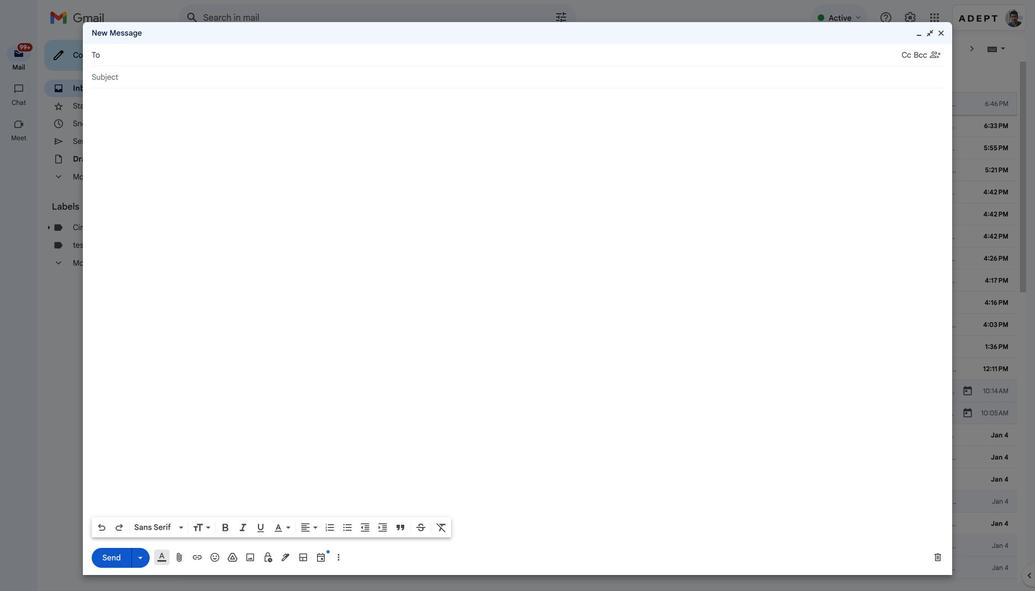 Task type: locate. For each thing, give the bounding box(es) containing it.
set up a time to meet image
[[316, 552, 327, 563]]

more options image
[[335, 552, 342, 563]]

7 row from the top
[[179, 225, 1018, 248]]

indent more ‪(⌘])‬ image
[[377, 522, 388, 533]]

attach files image
[[174, 552, 185, 563]]

tab list
[[179, 62, 1018, 93]]

bulleted list ‪(⌘⇧8)‬ image
[[342, 522, 353, 533]]

search in mail image
[[182, 8, 202, 28]]

17 row from the top
[[179, 447, 1018, 469]]

gmail image
[[50, 7, 110, 29]]

minimize image
[[915, 29, 924, 38]]

insert photo image
[[245, 552, 256, 563]]

formatting options toolbar
[[92, 518, 451, 538]]

15 row from the top
[[179, 402, 1018, 424]]

Subject field
[[92, 72, 944, 83]]

mail, 748 unread messages image
[[14, 45, 31, 56]]

14 row from the top
[[179, 380, 1018, 402]]

refresh image
[[221, 43, 232, 54]]

quote ‪(⌘⇧9)‬ image
[[395, 522, 406, 533]]

11 row from the top
[[179, 314, 1018, 336]]

dialog
[[83, 22, 953, 575]]

bold ‪(⌘b)‬ image
[[220, 522, 231, 533]]

2 row from the top
[[179, 115, 1018, 137]]

21 row from the top
[[179, 535, 1018, 557]]

main content
[[179, 62, 1018, 591]]

redo ‪(⌘y)‬ image
[[114, 522, 125, 533]]

advanced search options image
[[550, 6, 573, 28]]

18 row from the top
[[179, 469, 1018, 491]]

row
[[179, 93, 1018, 115], [179, 115, 1018, 137], [179, 137, 1018, 159], [179, 159, 1018, 181], [179, 181, 1018, 203], [179, 203, 1018, 225], [179, 225, 1018, 248], [179, 248, 1018, 270], [179, 270, 1018, 292], [179, 292, 1018, 314], [179, 314, 1018, 336], [179, 336, 1018, 358], [179, 358, 1018, 380], [179, 380, 1018, 402], [179, 402, 1018, 424], [179, 424, 1018, 447], [179, 447, 1018, 469], [179, 469, 1018, 491], [179, 491, 1018, 513], [179, 513, 1018, 535], [179, 535, 1018, 557], [179, 557, 1018, 579], [179, 579, 1018, 591]]

pop out image
[[926, 29, 935, 38]]

heading
[[0, 63, 38, 72], [0, 98, 38, 107], [0, 134, 38, 143], [52, 201, 157, 212]]

option
[[132, 522, 177, 533]]

more send options image
[[135, 552, 146, 564]]

navigation
[[0, 35, 39, 591]]

23 row from the top
[[179, 579, 1018, 591]]

8 row from the top
[[179, 248, 1018, 270]]

updates tab
[[319, 62, 458, 93]]

3 row from the top
[[179, 137, 1018, 159]]

16 row from the top
[[179, 424, 1018, 447]]



Task type: describe. For each thing, give the bounding box(es) containing it.
option inside formatting options toolbar
[[132, 522, 177, 533]]

underline ‪(⌘u)‬ image
[[255, 523, 266, 534]]

italic ‪(⌘i)‬ image
[[238, 522, 249, 533]]

To recipients text field
[[105, 45, 902, 65]]

remove formatting ‪(⌘\)‬ image
[[436, 522, 447, 533]]

13 row from the top
[[179, 358, 1018, 380]]

9 row from the top
[[179, 270, 1018, 292]]

Message Body text field
[[92, 94, 944, 514]]

12 row from the top
[[179, 336, 1018, 358]]

discard draft ‪(⌘⇧d)‬ image
[[933, 552, 944, 563]]

Search in mail search field
[[179, 4, 577, 31]]

4 row from the top
[[179, 159, 1018, 181]]

settings image
[[904, 11, 917, 24]]

insert files using drive image
[[227, 552, 238, 563]]

insert emoji ‪(⌘⇧2)‬ image
[[209, 552, 220, 563]]

indent less ‪(⌘[)‬ image
[[360, 522, 371, 533]]

select a layout image
[[298, 552, 309, 563]]

6 row from the top
[[179, 203, 1018, 225]]

primary tab
[[179, 62, 318, 93]]

5 row from the top
[[179, 181, 1018, 203]]

20 row from the top
[[179, 513, 1018, 535]]

close image
[[937, 29, 946, 38]]

older image
[[967, 43, 978, 54]]

undo ‪(⌘z)‬ image
[[96, 522, 107, 533]]

numbered list ‪(⌘⇧7)‬ image
[[324, 522, 335, 533]]

insert link ‪(⌘k)‬ image
[[192, 552, 203, 563]]

insert signature image
[[280, 552, 291, 563]]

toggle confidential mode image
[[262, 552, 274, 563]]

22 row from the top
[[179, 557, 1018, 579]]

19 row from the top
[[179, 491, 1018, 513]]

1 row from the top
[[179, 93, 1018, 115]]

10 row from the top
[[179, 292, 1018, 314]]

strikethrough ‪(⌘⇧x)‬ image
[[416, 522, 427, 533]]



Task type: vqa. For each thing, say whether or not it's contained in the screenshot.
Re: Gorge of the Jungle - We come from a dark abyss, we end in a dark abyss, and we call the luminous interval life. Nikos Kazantzakis On Mon, Sep 11, 2023 at 10:24 AM James Peterson <james.peterson1902@gmail.com> wrote:
no



